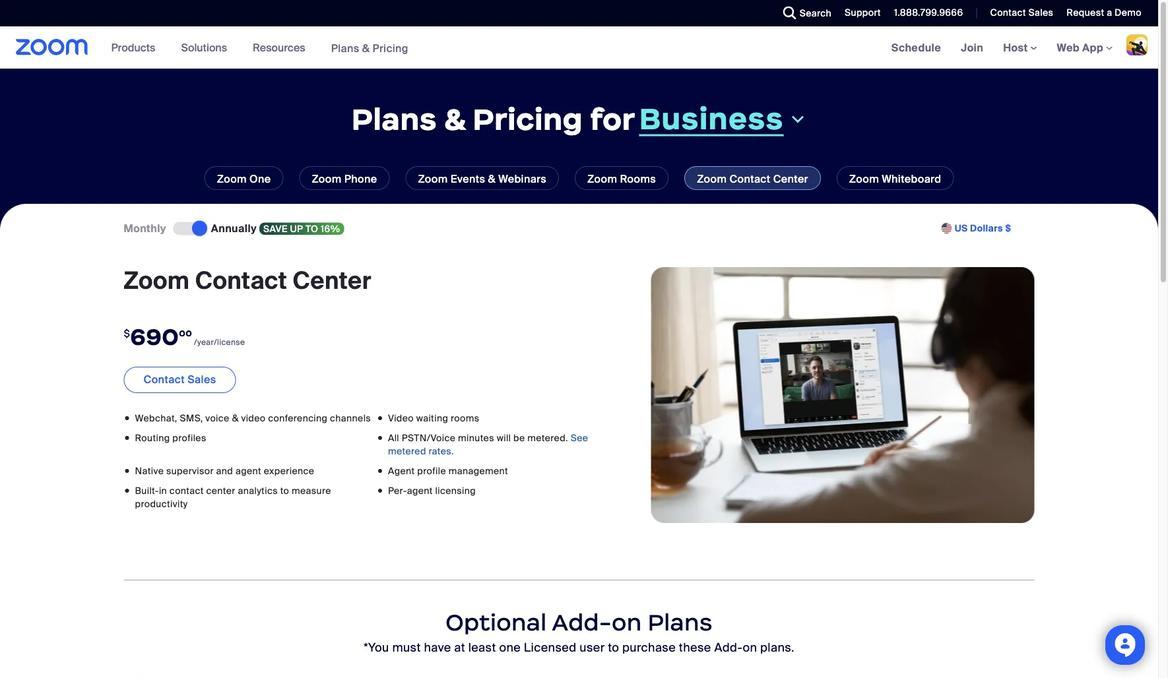 Task type: vqa. For each thing, say whether or not it's contained in the screenshot.
ZOOM LOGO
yes



Task type: describe. For each thing, give the bounding box(es) containing it.
experience
[[264, 465, 315, 477]]

search button
[[774, 0, 835, 26]]

analytics
[[238, 485, 278, 497]]

measure
[[292, 485, 331, 497]]

product information navigation
[[101, 26, 419, 70]]

waiting
[[417, 412, 448, 424]]

plans for plans & pricing for
[[352, 100, 437, 138]]

/year/license
[[194, 337, 245, 348]]

plans & pricing for
[[352, 100, 636, 138]]

16%
[[321, 223, 340, 235]]

1 horizontal spatial add-
[[715, 640, 743, 656]]

plans.
[[761, 640, 795, 656]]

see metered rates. link
[[388, 432, 589, 458]]

zoom whiteboard
[[850, 172, 942, 186]]

metered
[[388, 445, 426, 458]]

for
[[590, 100, 636, 138]]

request
[[1067, 7, 1105, 19]]

resources button
[[253, 26, 311, 69]]

whiteboard
[[882, 172, 942, 186]]

join
[[961, 41, 984, 54]]

have
[[424, 640, 451, 656]]

0 horizontal spatial agent
[[236, 465, 261, 477]]

plans & pricing
[[331, 41, 409, 55]]

voice
[[206, 412, 230, 424]]

products
[[111, 41, 155, 54]]

monthly
[[124, 222, 166, 235]]

host
[[1004, 41, 1031, 54]]

products button
[[111, 26, 161, 69]]

rooms
[[451, 412, 480, 424]]

phone
[[345, 172, 377, 186]]

app
[[1083, 41, 1104, 54]]

support
[[845, 7, 881, 19]]

schedule
[[892, 41, 942, 54]]

contact
[[170, 485, 204, 497]]

profiles
[[173, 432, 206, 444]]

$690 per year per license element
[[124, 315, 642, 357]]

us
[[955, 222, 968, 235]]

contact inside tabs of zoom services tab list
[[730, 172, 771, 186]]

all
[[388, 432, 400, 444]]

tabs of zoom services tab list
[[20, 166, 1139, 190]]

schedule link
[[882, 26, 952, 69]]

licensing
[[436, 485, 476, 497]]

host button
[[1004, 41, 1038, 54]]

licensed
[[524, 640, 577, 656]]

rooms
[[620, 172, 656, 186]]

center
[[206, 485, 236, 497]]

dollars
[[971, 222, 1004, 235]]

$ inside dropdown button
[[1006, 222, 1012, 235]]

productivity
[[135, 498, 188, 510]]

zoom down business
[[697, 172, 727, 186]]

solutions button
[[181, 26, 233, 69]]

center inside tabs of zoom services tab list
[[774, 172, 809, 186]]

up
[[290, 223, 303, 235]]

built-in contact center analytics to measure productivity
[[135, 485, 331, 510]]

routing profiles
[[135, 432, 206, 444]]

to inside annually save up to 16%
[[306, 223, 319, 235]]

native supervisor and agent experience
[[135, 465, 315, 477]]

one
[[250, 172, 271, 186]]

user
[[580, 640, 605, 656]]

request a demo
[[1067, 7, 1142, 19]]

per-agent licensing
[[388, 485, 476, 497]]

optional add-on plans *you must have at least one licensed user to purchase these add-on plans.
[[364, 609, 795, 656]]

and
[[216, 465, 233, 477]]

plans inside optional add-on plans *you must have at least one licensed user to purchase these add-on plans.
[[648, 609, 713, 637]]

zoom down monthly
[[124, 265, 190, 296]]

be
[[514, 432, 525, 444]]

zoom left the events
[[418, 172, 448, 186]]

minutes
[[458, 432, 495, 444]]

$ inside $ 690 00 /year/license
[[124, 327, 130, 340]]

these
[[679, 640, 712, 656]]

down image
[[789, 111, 807, 127]]

routing
[[135, 432, 170, 444]]



Task type: locate. For each thing, give the bounding box(es) containing it.
2 vertical spatial to
[[608, 640, 620, 656]]

see metered rates.
[[388, 432, 589, 458]]

zoom rooms
[[588, 172, 656, 186]]

a
[[1107, 7, 1113, 19]]

0 horizontal spatial zoom contact center
[[124, 265, 372, 296]]

webinars
[[499, 172, 547, 186]]

contact
[[991, 7, 1027, 19], [730, 172, 771, 186], [195, 265, 287, 296], [144, 373, 185, 387]]

agent
[[388, 465, 415, 477]]

all pstn/voice minutes will be metered.
[[388, 432, 571, 444]]

pricing
[[373, 41, 409, 55], [473, 100, 583, 138]]

0 vertical spatial on
[[612, 609, 642, 637]]

0 horizontal spatial add-
[[552, 609, 612, 637]]

zoom contact center inside tabs of zoom services tab list
[[697, 172, 809, 186]]

1 vertical spatial contact sales
[[144, 373, 216, 387]]

pricing inside product information navigation
[[373, 41, 409, 55]]

demo
[[1115, 7, 1142, 19]]

contact sales link
[[981, 0, 1057, 26], [991, 7, 1054, 19], [124, 367, 236, 393]]

0 horizontal spatial contact sales
[[144, 373, 216, 387]]

center down the '16%' on the left top of page
[[293, 265, 372, 296]]

0 vertical spatial to
[[306, 223, 319, 235]]

agent
[[236, 465, 261, 477], [407, 485, 433, 497]]

business button
[[640, 100, 807, 137]]

solutions
[[181, 41, 227, 54]]

1 horizontal spatial pricing
[[473, 100, 583, 138]]

1.888.799.9666
[[895, 7, 964, 19]]

resources
[[253, 41, 305, 54]]

annually save up to 16%
[[211, 222, 340, 235]]

zoom phone
[[312, 172, 377, 186]]

profile
[[418, 465, 446, 477]]

supervisor
[[166, 465, 214, 477]]

to right user
[[608, 640, 620, 656]]

1 vertical spatial plans
[[352, 100, 437, 138]]

add- right "these"
[[715, 640, 743, 656]]

contact sales up sms,
[[144, 373, 216, 387]]

zoom left the rooms
[[588, 172, 618, 186]]

1 vertical spatial $
[[124, 327, 130, 340]]

zoom left whiteboard
[[850, 172, 880, 186]]

to down experience
[[280, 485, 289, 497]]

0 vertical spatial $
[[1006, 222, 1012, 235]]

$ right dollars
[[1006, 222, 1012, 235]]

support link
[[835, 0, 885, 26], [845, 7, 881, 19]]

on up purchase
[[612, 609, 642, 637]]

& inside tabs of zoom services tab list
[[488, 172, 496, 186]]

0 vertical spatial contact sales
[[991, 7, 1054, 19]]

$
[[1006, 222, 1012, 235], [124, 327, 130, 340]]

web app
[[1058, 41, 1104, 54]]

banner containing products
[[0, 26, 1159, 70]]

1 vertical spatial agent
[[407, 485, 433, 497]]

profile picture image
[[1127, 34, 1148, 55]]

sales
[[1029, 7, 1054, 19], [188, 373, 216, 387]]

annually
[[211, 222, 257, 235]]

plans for plans & pricing
[[331, 41, 360, 55]]

at
[[454, 640, 466, 656]]

1 horizontal spatial contact sales
[[991, 7, 1054, 19]]

*you
[[364, 640, 389, 656]]

add-
[[552, 609, 612, 637], [715, 640, 743, 656]]

main content containing business
[[0, 26, 1159, 679]]

center down down image
[[774, 172, 809, 186]]

request a demo link
[[1057, 0, 1159, 26], [1067, 7, 1142, 19]]

video
[[241, 412, 266, 424]]

business
[[640, 100, 784, 137]]

channels
[[330, 412, 371, 424]]

rates.
[[429, 445, 454, 458]]

0 horizontal spatial sales
[[188, 373, 216, 387]]

purchase
[[623, 640, 676, 656]]

sales up host dropdown button
[[1029, 7, 1054, 19]]

0 vertical spatial add-
[[552, 609, 612, 637]]

sms,
[[180, 412, 203, 424]]

0 vertical spatial plans
[[331, 41, 360, 55]]

pstn/voice
[[402, 432, 456, 444]]

1 vertical spatial add-
[[715, 640, 743, 656]]

0 horizontal spatial pricing
[[373, 41, 409, 55]]

sales up sms,
[[188, 373, 216, 387]]

zoom left one
[[217, 172, 247, 186]]

on left plans. in the right bottom of the page
[[743, 640, 758, 656]]

0 horizontal spatial center
[[293, 265, 372, 296]]

save
[[264, 223, 288, 235]]

management
[[449, 465, 508, 477]]

built-
[[135, 485, 159, 497]]

1 horizontal spatial zoom contact center
[[697, 172, 809, 186]]

0 vertical spatial zoom contact center
[[697, 172, 809, 186]]

search
[[800, 7, 832, 19]]

zoom left phone
[[312, 172, 342, 186]]

1 horizontal spatial agent
[[407, 485, 433, 497]]

plans
[[331, 41, 360, 55], [352, 100, 437, 138], [648, 609, 713, 637]]

1 horizontal spatial $
[[1006, 222, 1012, 235]]

0 vertical spatial sales
[[1029, 7, 1054, 19]]

to inside built-in contact center analytics to measure productivity
[[280, 485, 289, 497]]

0 vertical spatial agent
[[236, 465, 261, 477]]

0 vertical spatial pricing
[[373, 41, 409, 55]]

1 vertical spatial to
[[280, 485, 289, 497]]

video waiting rooms
[[388, 412, 480, 424]]

main content
[[0, 26, 1159, 679]]

zoom
[[217, 172, 247, 186], [312, 172, 342, 186], [418, 172, 448, 186], [588, 172, 618, 186], [697, 172, 727, 186], [850, 172, 880, 186], [124, 265, 190, 296]]

& inside product information navigation
[[362, 41, 370, 55]]

plans & pricing link
[[331, 41, 409, 55], [331, 41, 409, 55]]

1 vertical spatial pricing
[[473, 100, 583, 138]]

1 horizontal spatial center
[[774, 172, 809, 186]]

1 horizontal spatial on
[[743, 640, 758, 656]]

1 vertical spatial zoom contact center
[[124, 265, 372, 296]]

2 horizontal spatial to
[[608, 640, 620, 656]]

us dollars $ button
[[955, 222, 1012, 235]]

agent down profile
[[407, 485, 433, 497]]

contact sales inside "link"
[[144, 373, 216, 387]]

zoom logo image
[[16, 39, 88, 55]]

join link
[[952, 26, 994, 69]]

plans inside product information navigation
[[331, 41, 360, 55]]

2 vertical spatial plans
[[648, 609, 713, 637]]

zoom one
[[217, 172, 271, 186]]

webchat,
[[135, 412, 177, 424]]

&
[[362, 41, 370, 55], [444, 100, 466, 138], [488, 172, 496, 186], [232, 412, 239, 424]]

banner
[[0, 26, 1159, 70]]

$ 690 00 /year/license
[[124, 323, 245, 352]]

contact sales up host dropdown button
[[991, 7, 1054, 19]]

least
[[469, 640, 496, 656]]

1.888.799.9666 button
[[885, 0, 967, 26], [895, 7, 964, 19]]

1 vertical spatial center
[[293, 265, 372, 296]]

1 horizontal spatial to
[[306, 223, 319, 235]]

1 vertical spatial sales
[[188, 373, 216, 387]]

0 horizontal spatial to
[[280, 485, 289, 497]]

0 horizontal spatial $
[[124, 327, 130, 340]]

agent profile management
[[388, 465, 508, 477]]

1 horizontal spatial sales
[[1029, 7, 1054, 19]]

00
[[179, 328, 192, 339]]

one
[[499, 640, 521, 656]]

zoom contact center
[[697, 172, 809, 186], [124, 265, 372, 296]]

pricing for plans & pricing
[[373, 41, 409, 55]]

0 vertical spatial center
[[774, 172, 809, 186]]

us dollars $
[[955, 222, 1012, 235]]

in
[[159, 485, 167, 497]]

webchat, sms, voice & video conferencing channels
[[135, 412, 371, 424]]

will
[[497, 432, 511, 444]]

agent up analytics
[[236, 465, 261, 477]]

on
[[612, 609, 642, 637], [743, 640, 758, 656]]

1 vertical spatial on
[[743, 640, 758, 656]]

$ left 00
[[124, 327, 130, 340]]

video
[[388, 412, 414, 424]]

web
[[1058, 41, 1080, 54]]

contact sales link inside main content
[[124, 367, 236, 393]]

conferencing
[[268, 412, 328, 424]]

pricing for plans & pricing for
[[473, 100, 583, 138]]

0 horizontal spatial on
[[612, 609, 642, 637]]

zoom events & webinars
[[418, 172, 547, 186]]

native
[[135, 465, 164, 477]]

web app button
[[1058, 41, 1113, 54]]

center
[[774, 172, 809, 186], [293, 265, 372, 296]]

must
[[392, 640, 421, 656]]

meetings navigation
[[882, 26, 1159, 70]]

to inside optional add-on plans *you must have at least one licensed user to purchase these add-on plans.
[[608, 640, 620, 656]]

to right the up
[[306, 223, 319, 235]]

add- up user
[[552, 609, 612, 637]]

per-
[[388, 485, 407, 497]]

events
[[451, 172, 485, 186]]



